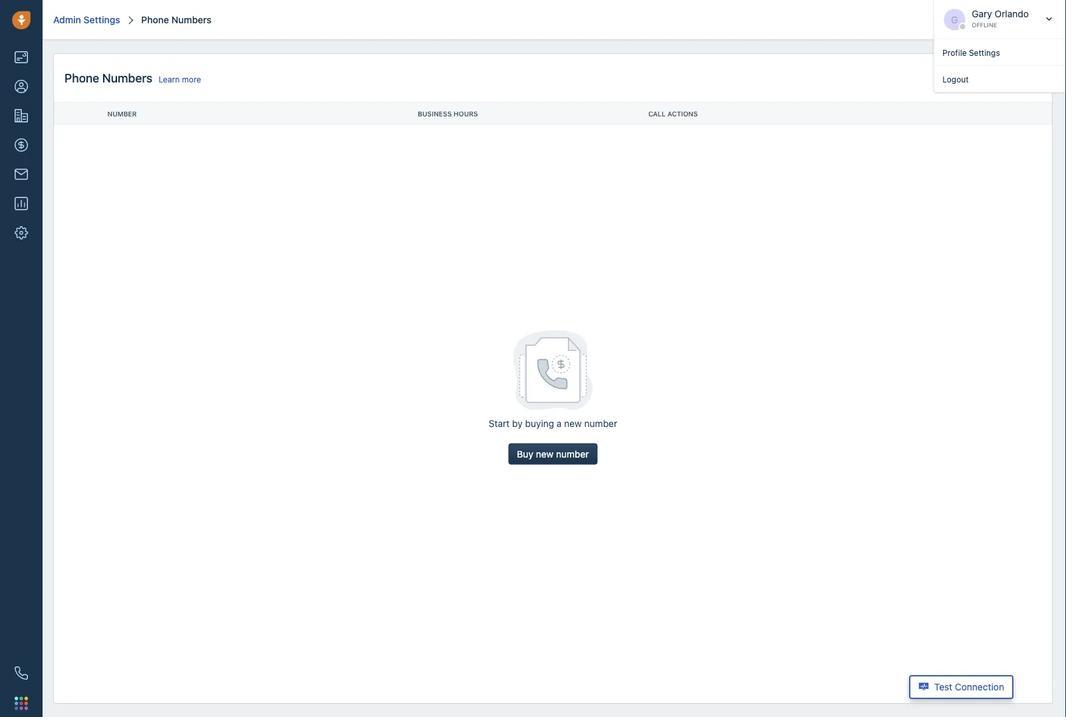 Task type: locate. For each thing, give the bounding box(es) containing it.
new right a
[[564, 418, 582, 429]]

more
[[182, 75, 201, 84]]

settings right admin
[[84, 14, 120, 25]]

number
[[585, 418, 618, 429], [556, 448, 589, 459]]

hours
[[454, 110, 478, 117]]

connection
[[955, 682, 1005, 693]]

numbers down profile settings at the top right
[[981, 72, 1020, 83]]

profile settings
[[943, 48, 1000, 57]]

2 horizontal spatial numbers
[[981, 72, 1020, 83]]

1 horizontal spatial settings
[[969, 48, 1000, 57]]

call actions
[[649, 110, 698, 117]]

learn
[[159, 75, 180, 84]]

business hours
[[418, 110, 478, 117]]

1 horizontal spatial phone
[[141, 14, 169, 25]]

phone for phone numbers learn more
[[65, 71, 99, 85]]

numbers
[[171, 14, 212, 25], [102, 71, 152, 85], [981, 72, 1020, 83]]

buy new number
[[517, 448, 589, 459]]

0 horizontal spatial settings
[[84, 14, 120, 25]]

1 vertical spatial number
[[556, 448, 589, 459]]

numbers up number
[[102, 71, 152, 85]]

0 horizontal spatial numbers
[[102, 71, 152, 85]]

start
[[489, 418, 510, 429]]

0 vertical spatial settings
[[84, 14, 120, 25]]

profile
[[943, 48, 967, 57]]

admin settings link
[[53, 14, 120, 25]]

0 horizontal spatial new
[[536, 448, 554, 459]]

phone numbers
[[141, 14, 212, 25]]

numbers inside button
[[981, 72, 1020, 83]]

phone
[[141, 14, 169, 25], [65, 71, 99, 85]]

1 horizontal spatial new
[[564, 418, 582, 429]]

1 vertical spatial new
[[536, 448, 554, 459]]

business
[[418, 110, 452, 117]]

new
[[564, 418, 582, 429], [536, 448, 554, 459]]

test
[[935, 682, 953, 693]]

1 vertical spatial phone
[[65, 71, 99, 85]]

g
[[951, 14, 958, 25]]

numbers for phone numbers
[[171, 14, 212, 25]]

phone up learn
[[141, 14, 169, 25]]

settings for profile settings
[[969, 48, 1000, 57]]

phone numbers link
[[139, 14, 212, 25]]

1 vertical spatial settings
[[969, 48, 1000, 57]]

phone down admin settings link
[[65, 71, 99, 85]]

by
[[512, 418, 523, 429]]

start by buying a new number
[[489, 418, 618, 429]]

settings
[[84, 14, 120, 25], [969, 48, 1000, 57]]

phone image
[[15, 667, 28, 680]]

a
[[557, 418, 562, 429]]

orlando
[[995, 8, 1029, 19]]

0 vertical spatial phone
[[141, 14, 169, 25]]

settings for admin settings
[[84, 14, 120, 25]]

number right a
[[585, 418, 618, 429]]

number down a
[[556, 448, 589, 459]]

1 horizontal spatial numbers
[[171, 14, 212, 25]]

settings up manage numbers on the top right
[[969, 48, 1000, 57]]

phone element
[[8, 660, 35, 687]]

new right buy
[[536, 448, 554, 459]]

manage numbers button
[[935, 67, 1042, 88]]

buy new number button
[[509, 444, 598, 465]]

0 horizontal spatial phone
[[65, 71, 99, 85]]

numbers up more at the top left of page
[[171, 14, 212, 25]]

learn more link
[[159, 75, 201, 84]]



Task type: describe. For each thing, give the bounding box(es) containing it.
freshworks switcher image
[[15, 697, 28, 710]]

gary orlando offline
[[972, 8, 1029, 29]]

logout link
[[934, 66, 1066, 92]]

new inside button
[[536, 448, 554, 459]]

logout
[[943, 75, 969, 84]]

0 vertical spatial new
[[564, 418, 582, 429]]

admin
[[53, 14, 81, 25]]

numbers for phone numbers learn more
[[102, 71, 152, 85]]

buy
[[517, 448, 534, 459]]

gary
[[972, 8, 992, 19]]

start by buying a new number image
[[513, 330, 593, 410]]

number inside button
[[556, 448, 589, 459]]

manage numbers
[[944, 72, 1020, 83]]

offline
[[972, 22, 997, 29]]

admin settings
[[53, 14, 120, 25]]

buying
[[525, 418, 554, 429]]

manage
[[944, 72, 978, 83]]

numbers for manage numbers
[[981, 72, 1020, 83]]

number
[[107, 110, 137, 117]]

call
[[649, 110, 666, 117]]

phone numbers learn more
[[65, 71, 201, 85]]

actions
[[668, 110, 698, 117]]

phone for phone numbers
[[141, 14, 169, 25]]

0 vertical spatial number
[[585, 418, 618, 429]]

test connection
[[935, 682, 1005, 693]]



Task type: vqa. For each thing, say whether or not it's contained in the screenshot.
dropdown_arrow Icon
no



